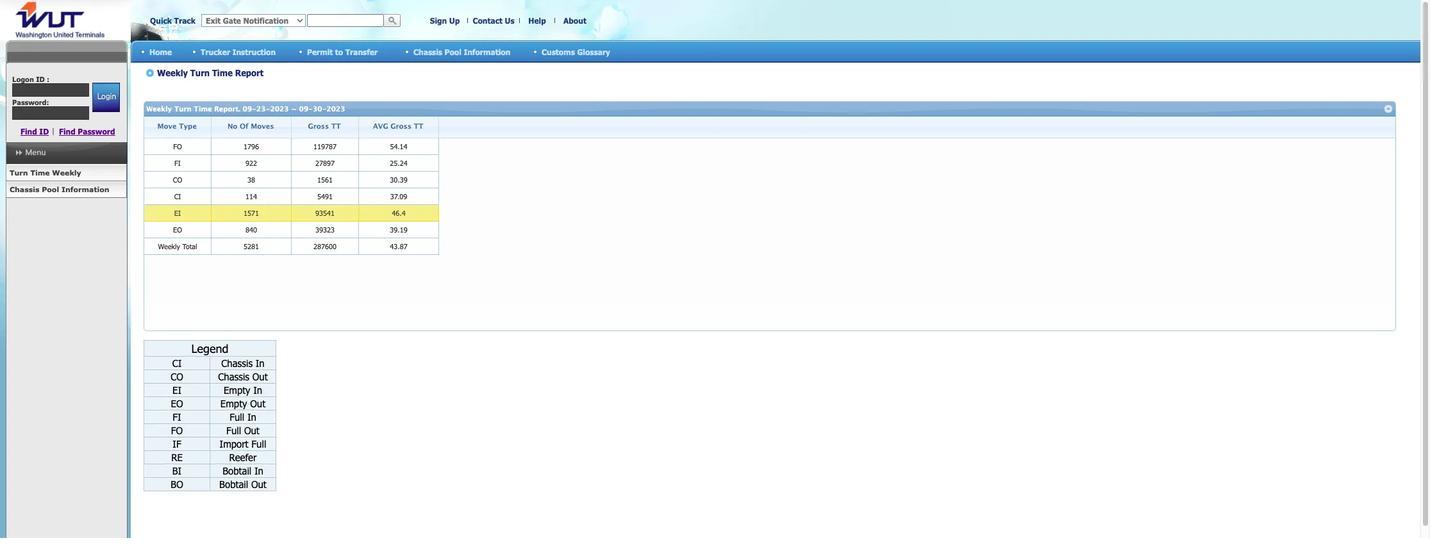 Task type: describe. For each thing, give the bounding box(es) containing it.
1 vertical spatial pool
[[42, 185, 59, 194]]

about
[[563, 16, 586, 25]]

track
[[174, 16, 195, 25]]

help
[[528, 16, 546, 25]]

find for find id
[[21, 127, 37, 136]]

permit to transfer
[[307, 47, 378, 56]]

sign
[[430, 16, 447, 25]]

id for logon
[[36, 75, 45, 83]]

find id
[[21, 127, 49, 136]]

sign up link
[[430, 16, 460, 25]]

1 horizontal spatial pool
[[445, 47, 461, 56]]

time
[[30, 169, 50, 177]]

password:
[[12, 98, 49, 106]]

1 horizontal spatial chassis
[[413, 47, 442, 56]]

password
[[78, 127, 115, 136]]

find password
[[59, 127, 115, 136]]

turn
[[10, 169, 28, 177]]

logon
[[12, 75, 34, 83]]

transfer
[[345, 47, 378, 56]]

logon id :
[[12, 75, 49, 83]]

instruction
[[232, 47, 276, 56]]

customs glossary
[[542, 47, 610, 56]]

to
[[335, 47, 343, 56]]

up
[[449, 16, 460, 25]]

find for find password
[[59, 127, 76, 136]]

sign up
[[430, 16, 460, 25]]

trucker instruction
[[201, 47, 276, 56]]

id for find
[[39, 127, 49, 136]]

contact us
[[473, 16, 514, 25]]

contact
[[473, 16, 503, 25]]

login image
[[92, 83, 120, 112]]



Task type: locate. For each thing, give the bounding box(es) containing it.
find id link
[[21, 127, 49, 136]]

trucker
[[201, 47, 230, 56]]

0 horizontal spatial pool
[[42, 185, 59, 194]]

0 vertical spatial information
[[464, 47, 510, 56]]

customs
[[542, 47, 575, 56]]

None text field
[[307, 14, 384, 27]]

id left :
[[36, 75, 45, 83]]

2 find from the left
[[59, 127, 76, 136]]

1 vertical spatial id
[[39, 127, 49, 136]]

find left password
[[59, 127, 76, 136]]

chassis pool information link
[[6, 181, 127, 198]]

pool down turn time weekly
[[42, 185, 59, 194]]

id
[[36, 75, 45, 83], [39, 127, 49, 136]]

about link
[[563, 16, 586, 25]]

id down 'password:'
[[39, 127, 49, 136]]

1 vertical spatial information
[[61, 185, 109, 194]]

1 horizontal spatial find
[[59, 127, 76, 136]]

information down contact
[[464, 47, 510, 56]]

0 horizontal spatial information
[[61, 185, 109, 194]]

turn time weekly
[[10, 169, 81, 177]]

home
[[149, 47, 172, 56]]

pool
[[445, 47, 461, 56], [42, 185, 59, 194]]

quick track
[[150, 16, 195, 25]]

chassis down turn
[[10, 185, 39, 194]]

find
[[21, 127, 37, 136], [59, 127, 76, 136]]

information
[[464, 47, 510, 56], [61, 185, 109, 194]]

quick
[[150, 16, 172, 25]]

chassis down sign
[[413, 47, 442, 56]]

chassis pool information down turn time weekly link
[[10, 185, 109, 194]]

None password field
[[12, 106, 89, 120]]

1 horizontal spatial information
[[464, 47, 510, 56]]

0 horizontal spatial find
[[21, 127, 37, 136]]

contact us link
[[473, 16, 514, 25]]

None text field
[[12, 83, 89, 97]]

turn time weekly link
[[6, 165, 127, 181]]

chassis
[[413, 47, 442, 56], [10, 185, 39, 194]]

find down 'password:'
[[21, 127, 37, 136]]

weekly
[[52, 169, 81, 177]]

glossary
[[577, 47, 610, 56]]

us
[[505, 16, 514, 25]]

1 vertical spatial chassis
[[10, 185, 39, 194]]

1 horizontal spatial chassis pool information
[[413, 47, 510, 56]]

find password link
[[59, 127, 115, 136]]

1 vertical spatial chassis pool information
[[10, 185, 109, 194]]

0 vertical spatial chassis
[[413, 47, 442, 56]]

0 vertical spatial pool
[[445, 47, 461, 56]]

1 find from the left
[[21, 127, 37, 136]]

help link
[[528, 16, 546, 25]]

0 horizontal spatial chassis pool information
[[10, 185, 109, 194]]

permit
[[307, 47, 333, 56]]

chassis pool information
[[413, 47, 510, 56], [10, 185, 109, 194]]

0 horizontal spatial chassis
[[10, 185, 39, 194]]

information down weekly
[[61, 185, 109, 194]]

:
[[47, 75, 49, 83]]

0 vertical spatial id
[[36, 75, 45, 83]]

pool down up
[[445, 47, 461, 56]]

0 vertical spatial chassis pool information
[[413, 47, 510, 56]]

chassis pool information down up
[[413, 47, 510, 56]]



Task type: vqa. For each thing, say whether or not it's contained in the screenshot.
Export
no



